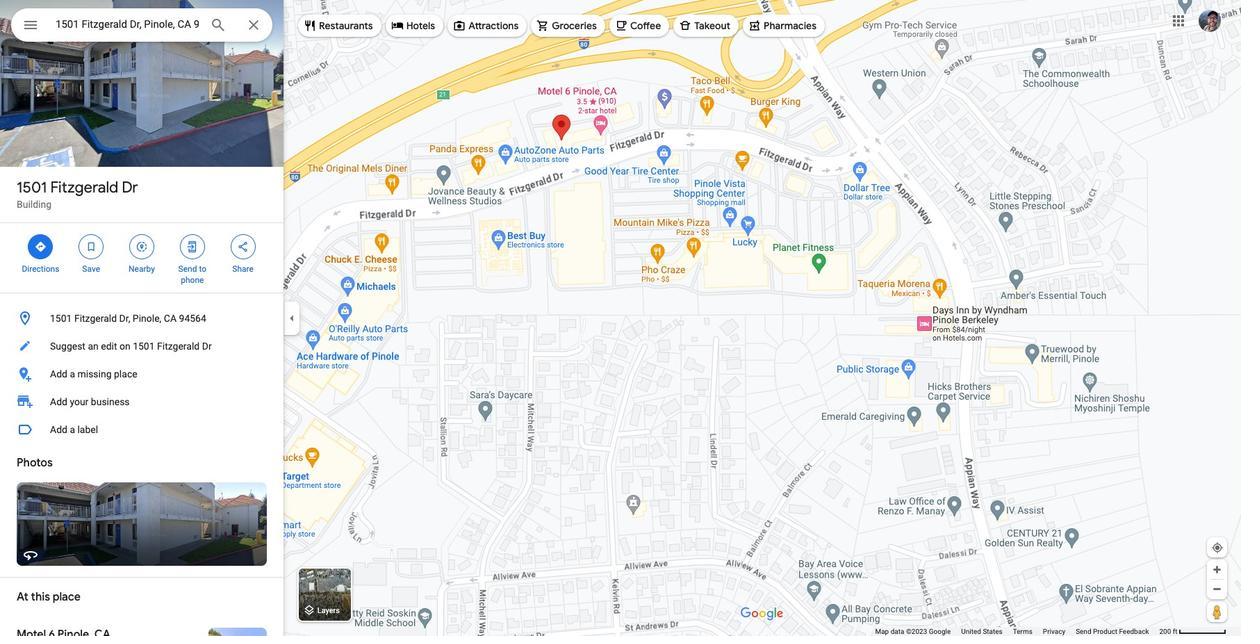 Task type: describe. For each thing, give the bounding box(es) containing it.
map
[[875, 628, 889, 635]]

1501 for dr,
[[50, 313, 72, 324]]

united states button
[[962, 627, 1003, 636]]

terms
[[1013, 628, 1033, 635]]

restaurants button
[[298, 9, 381, 42]]

collapse side panel image
[[284, 310, 300, 326]]

94564
[[179, 313, 206, 324]]

label
[[77, 424, 98, 435]]

200
[[1160, 628, 1172, 635]]

add a label button
[[0, 416, 284, 444]]

200 ft
[[1160, 628, 1178, 635]]

200 ft button
[[1160, 628, 1227, 635]]

united
[[962, 628, 982, 635]]

attractions button
[[448, 9, 527, 42]]

 button
[[11, 8, 50, 44]]

attractions
[[469, 19, 519, 32]]

nearby
[[129, 264, 155, 274]]

your
[[70, 396, 89, 407]]

footer inside google maps element
[[875, 627, 1160, 636]]

dr inside button
[[202, 341, 212, 352]]

takeout button
[[674, 9, 739, 42]]

©2023
[[906, 628, 928, 635]]

coffee
[[630, 19, 661, 32]]

suggest an edit on 1501 fitzgerald dr button
[[0, 332, 284, 360]]

ft
[[1173, 628, 1178, 635]]

add a missing place
[[50, 368, 137, 380]]

dr,
[[119, 313, 130, 324]]

1501 fitzgerald dr building
[[17, 178, 138, 210]]

add for add your business
[[50, 396, 67, 407]]

share
[[232, 264, 254, 274]]

united states
[[962, 628, 1003, 635]]

1 vertical spatial place
[[53, 590, 81, 604]]

directions
[[22, 264, 59, 274]]


[[237, 239, 249, 254]]

add your business
[[50, 396, 130, 407]]

1501 for dr
[[17, 178, 47, 197]]

building
[[17, 199, 52, 210]]

hotels button
[[386, 9, 444, 42]]

zoom out image
[[1212, 584, 1223, 594]]

dr inside 1501 fitzgerald dr building
[[122, 178, 138, 197]]

privacy button
[[1043, 627, 1066, 636]]

missing
[[77, 368, 112, 380]]

1501 fitzgerald dr, pinole, ca 94564 button
[[0, 304, 284, 332]]

photos
[[17, 456, 53, 470]]

terms button
[[1013, 627, 1033, 636]]

restaurants
[[319, 19, 373, 32]]

edit
[[101, 341, 117, 352]]

google account: cj baylor  
(christian.baylor@adept.ai) image
[[1199, 9, 1221, 32]]


[[85, 239, 97, 254]]

actions for 1501 fitzgerald dr region
[[0, 223, 284, 293]]

product
[[1093, 628, 1118, 635]]

ca
[[164, 313, 177, 324]]

add your business link
[[0, 388, 284, 416]]

a for label
[[70, 424, 75, 435]]

1501 inside button
[[133, 341, 155, 352]]

zoom in image
[[1212, 564, 1223, 575]]


[[186, 239, 199, 254]]

takeout
[[695, 19, 731, 32]]

layers
[[318, 606, 340, 615]]

add for add a missing place
[[50, 368, 67, 380]]

pharmacies
[[764, 19, 817, 32]]

save
[[82, 264, 100, 274]]

1501 fitzgerald dr main content
[[0, 0, 284, 636]]

groceries
[[552, 19, 597, 32]]


[[22, 15, 39, 35]]



Task type: locate. For each thing, give the bounding box(es) containing it.
send
[[178, 264, 197, 274], [1076, 628, 1092, 635]]

pinole,
[[133, 313, 162, 324]]

send for send to phone
[[178, 264, 197, 274]]

2 vertical spatial 1501
[[133, 341, 155, 352]]

add left your
[[50, 396, 67, 407]]

fitzgerald inside button
[[74, 313, 117, 324]]


[[34, 239, 47, 254]]

send to phone
[[178, 264, 206, 285]]

footer containing map data ©2023 google
[[875, 627, 1160, 636]]

1501 inside 1501 fitzgerald dr building
[[17, 178, 47, 197]]

groceries button
[[531, 9, 605, 42]]

1 horizontal spatial place
[[114, 368, 137, 380]]

None field
[[56, 16, 199, 33]]

an
[[88, 341, 99, 352]]

0 horizontal spatial place
[[53, 590, 81, 604]]

1 vertical spatial fitzgerald
[[74, 313, 117, 324]]

1501
[[17, 178, 47, 197], [50, 313, 72, 324], [133, 341, 155, 352]]

1 vertical spatial a
[[70, 424, 75, 435]]

0 vertical spatial send
[[178, 264, 197, 274]]

1 vertical spatial add
[[50, 396, 67, 407]]

2 horizontal spatial 1501
[[133, 341, 155, 352]]

send product feedback button
[[1076, 627, 1149, 636]]

2 a from the top
[[70, 424, 75, 435]]

privacy
[[1043, 628, 1066, 635]]

1 vertical spatial dr
[[202, 341, 212, 352]]

google maps element
[[0, 0, 1242, 636]]

1 horizontal spatial dr
[[202, 341, 212, 352]]

feedback
[[1119, 628, 1149, 635]]

add
[[50, 368, 67, 380], [50, 396, 67, 407], [50, 424, 67, 435]]

1 horizontal spatial send
[[1076, 628, 1092, 635]]

place right this
[[53, 590, 81, 604]]

0 vertical spatial dr
[[122, 178, 138, 197]]

fitzgerald inside 1501 fitzgerald dr building
[[50, 178, 118, 197]]

a
[[70, 368, 75, 380], [70, 424, 75, 435]]

send left product
[[1076, 628, 1092, 635]]

2 vertical spatial fitzgerald
[[157, 341, 200, 352]]

show your location image
[[1212, 542, 1224, 554]]

fitzgerald down ca
[[157, 341, 200, 352]]

send inside send to phone
[[178, 264, 197, 274]]

a left missing
[[70, 368, 75, 380]]

fitzgerald for dr
[[50, 178, 118, 197]]

1 a from the top
[[70, 368, 75, 380]]

send up phone
[[178, 264, 197, 274]]

0 vertical spatial place
[[114, 368, 137, 380]]

at
[[17, 590, 28, 604]]

2 vertical spatial add
[[50, 424, 67, 435]]

3 add from the top
[[50, 424, 67, 435]]

map data ©2023 google
[[875, 628, 951, 635]]

0 vertical spatial 1501
[[17, 178, 47, 197]]

none field inside 1501 fitzgerald dr, pinole, ca 94564 field
[[56, 16, 199, 33]]

pharmacies button
[[743, 9, 825, 42]]

1501 fitzgerald dr, pinole, ca 94564
[[50, 313, 206, 324]]

place inside button
[[114, 368, 137, 380]]

a inside button
[[70, 424, 75, 435]]

suggest
[[50, 341, 85, 352]]

fitzgerald up building
[[50, 178, 118, 197]]


[[136, 239, 148, 254]]

to
[[199, 264, 206, 274]]

2 add from the top
[[50, 396, 67, 407]]

place
[[114, 368, 137, 380], [53, 590, 81, 604]]

this
[[31, 590, 50, 604]]

footer
[[875, 627, 1160, 636]]

business
[[91, 396, 130, 407]]

add a label
[[50, 424, 98, 435]]

1501 inside button
[[50, 313, 72, 324]]

1501 up building
[[17, 178, 47, 197]]

send inside button
[[1076, 628, 1092, 635]]

hotels
[[406, 19, 435, 32]]

add a missing place button
[[0, 360, 284, 388]]

0 horizontal spatial 1501
[[17, 178, 47, 197]]

states
[[983, 628, 1003, 635]]

1 vertical spatial send
[[1076, 628, 1092, 635]]

dr up  at the top of page
[[122, 178, 138, 197]]

on
[[120, 341, 130, 352]]

 search field
[[11, 8, 273, 44]]

at this place
[[17, 590, 81, 604]]

send product feedback
[[1076, 628, 1149, 635]]

google
[[929, 628, 951, 635]]

place down on
[[114, 368, 137, 380]]

show street view coverage image
[[1207, 601, 1228, 622]]

0 vertical spatial a
[[70, 368, 75, 380]]

fitzgerald for dr,
[[74, 313, 117, 324]]

a for missing
[[70, 368, 75, 380]]

1 add from the top
[[50, 368, 67, 380]]

add left 'label'
[[50, 424, 67, 435]]

coffee button
[[610, 9, 670, 42]]

data
[[891, 628, 905, 635]]

add for add a label
[[50, 424, 67, 435]]

fitzgerald inside button
[[157, 341, 200, 352]]

1501 right on
[[133, 341, 155, 352]]

a left 'label'
[[70, 424, 75, 435]]

send for send product feedback
[[1076, 628, 1092, 635]]

phone
[[181, 275, 204, 285]]

0 horizontal spatial dr
[[122, 178, 138, 197]]

dr
[[122, 178, 138, 197], [202, 341, 212, 352]]

fitzgerald up the an
[[74, 313, 117, 324]]

add down suggest
[[50, 368, 67, 380]]

0 horizontal spatial send
[[178, 264, 197, 274]]

suggest an edit on 1501 fitzgerald dr
[[50, 341, 212, 352]]

0 vertical spatial fitzgerald
[[50, 178, 118, 197]]

fitzgerald
[[50, 178, 118, 197], [74, 313, 117, 324], [157, 341, 200, 352]]

1 horizontal spatial 1501
[[50, 313, 72, 324]]

a inside button
[[70, 368, 75, 380]]

add inside button
[[50, 368, 67, 380]]

add inside button
[[50, 424, 67, 435]]

0 vertical spatial add
[[50, 368, 67, 380]]

1501 up suggest
[[50, 313, 72, 324]]

dr down 94564
[[202, 341, 212, 352]]

1 vertical spatial 1501
[[50, 313, 72, 324]]

1501 Fitzgerald Dr, Pinole, CA 94564 field
[[11, 8, 273, 42]]



Task type: vqa. For each thing, say whether or not it's contained in the screenshot.


